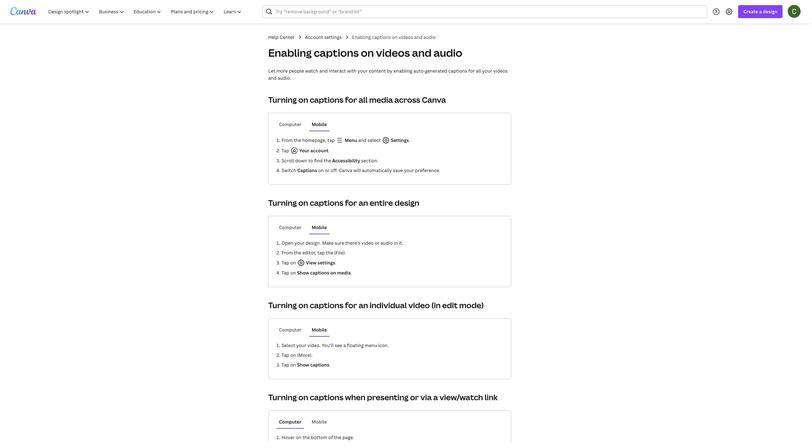 Task type: vqa. For each thing, say whether or not it's contained in the screenshot.
FROM to the top
yes



Task type: locate. For each thing, give the bounding box(es) containing it.
design right entire
[[395, 197, 420, 208]]

1 an from the top
[[359, 197, 368, 208]]

settings
[[325, 34, 342, 40], [318, 260, 335, 266]]

0 vertical spatial media
[[370, 94, 393, 105]]

4 computer button from the top
[[277, 416, 304, 428]]

2 mobile button from the top
[[309, 221, 330, 234]]

computer button up open
[[277, 221, 304, 234]]

see
[[335, 342, 342, 348]]

1 vertical spatial video
[[409, 300, 430, 310]]

0 vertical spatial design
[[764, 8, 778, 15]]

2 horizontal spatial a
[[760, 8, 762, 15]]

1 horizontal spatial all
[[476, 68, 481, 74]]

0 vertical spatial video
[[362, 240, 374, 246]]

via
[[421, 392, 432, 402]]

on for turning on captions when presenting or via a view/watch link
[[299, 392, 308, 402]]

the right of
[[334, 434, 342, 440]]

1 computer button from the top
[[277, 118, 304, 131]]

2 computer button from the top
[[277, 221, 304, 234]]

computer for select
[[279, 327, 302, 333]]

for inside "let more people watch and interact with your content by enabling auto-generated captions for all your videos and audio."
[[469, 68, 475, 74]]

homepage,
[[303, 137, 327, 143]]

on for tap on show captions on media .
[[291, 270, 296, 276]]

presenting
[[367, 392, 409, 402]]

from down open
[[282, 250, 293, 256]]

3 mobile from the top
[[312, 327, 327, 333]]

a inside dropdown button
[[760, 8, 762, 15]]

design inside dropdown button
[[764, 8, 778, 15]]

0 vertical spatial settings
[[325, 34, 342, 40]]

1 vertical spatial settings
[[318, 260, 335, 266]]

0 horizontal spatial canva
[[339, 167, 353, 173]]

1 vertical spatial all
[[359, 94, 368, 105]]

top level navigation element
[[44, 5, 247, 18]]

canva right across
[[422, 94, 446, 105]]

settings
[[390, 137, 409, 143]]

2 from from the top
[[282, 250, 293, 256]]

captions
[[372, 34, 391, 40], [314, 46, 359, 60], [449, 68, 468, 74], [310, 94, 344, 105], [310, 197, 344, 208], [310, 270, 330, 276], [310, 300, 344, 310], [310, 362, 330, 368], [310, 392, 344, 402]]

1 vertical spatial an
[[359, 300, 368, 310]]

0 vertical spatial show
[[297, 270, 309, 276]]

tap on show captions on media .
[[282, 270, 352, 276]]

create a design button
[[739, 5, 783, 18]]

0 horizontal spatial or
[[325, 167, 330, 173]]

scroll down to find the accessibility section.
[[282, 157, 379, 164]]

your
[[358, 68, 368, 74], [483, 68, 493, 74], [404, 167, 414, 173], [295, 240, 305, 246], [297, 342, 307, 348]]

from the editor, tap the (file).
[[282, 250, 346, 256]]

a right via
[[434, 392, 438, 402]]

1 turning from the top
[[268, 94, 297, 105]]

(file).
[[334, 250, 346, 256]]

mobile button up the video. on the left bottom of page
[[309, 324, 330, 336]]

1 vertical spatial canva
[[339, 167, 353, 173]]

computer button for select
[[277, 324, 304, 336]]

2 tap from the top
[[282, 260, 290, 266]]

floating
[[347, 342, 364, 348]]

tap up "view settings"
[[318, 250, 325, 256]]

1 mobile button from the top
[[309, 118, 330, 131]]

tap down open
[[282, 260, 290, 266]]

turning on captions when presenting or via a view/watch link
[[268, 392, 498, 402]]

page.
[[343, 434, 354, 440]]

off.
[[331, 167, 338, 173]]

mobile up the video. on the left bottom of page
[[312, 327, 327, 333]]

audio.
[[278, 75, 291, 81]]

mobile up homepage, at the top left of page
[[312, 121, 327, 127]]

0 vertical spatial from
[[282, 137, 293, 143]]

and
[[415, 34, 423, 40], [412, 46, 432, 60], [320, 68, 328, 74], [268, 75, 277, 81], [359, 137, 367, 143]]

0 horizontal spatial a
[[344, 342, 346, 348]]

2 turning from the top
[[268, 197, 297, 208]]

1 vertical spatial media
[[337, 270, 351, 276]]

0 horizontal spatial tap
[[318, 250, 325, 256]]

computer up open
[[279, 224, 302, 230]]

3 mobile button from the top
[[309, 324, 330, 336]]

for
[[469, 68, 475, 74], [345, 94, 357, 105], [345, 197, 357, 208], [345, 300, 357, 310]]

videos
[[399, 34, 413, 40], [376, 46, 410, 60], [494, 68, 508, 74]]

settings for account settings
[[325, 34, 342, 40]]

0 vertical spatial an
[[359, 197, 368, 208]]

a
[[760, 8, 762, 15], [344, 342, 346, 348], [434, 392, 438, 402]]

or left via
[[410, 392, 419, 402]]

video right there's
[[362, 240, 374, 246]]

1 tap from the top
[[282, 147, 291, 154]]

2 mobile from the top
[[312, 224, 327, 230]]

icon.
[[379, 342, 389, 348]]

generated
[[425, 68, 448, 74]]

1 vertical spatial or
[[375, 240, 380, 246]]

0 horizontal spatial video
[[362, 240, 374, 246]]

mobile button for design.
[[309, 221, 330, 234]]

mobile button up homepage, at the top left of page
[[309, 118, 330, 131]]

audio
[[424, 34, 436, 40], [434, 46, 463, 60], [381, 240, 393, 246]]

on for tap on (more).
[[291, 352, 296, 358]]

3 turning from the top
[[268, 300, 297, 310]]

computer button
[[277, 118, 304, 131], [277, 221, 304, 234], [277, 324, 304, 336], [277, 416, 304, 428]]

menu
[[365, 342, 377, 348]]

3 computer button from the top
[[277, 324, 304, 336]]

on for turning on captions for an individual video (in edit mode)
[[299, 300, 308, 310]]

turning for turning on captions when presenting or via a view/watch link
[[268, 392, 297, 402]]

mobile button up bottom
[[309, 416, 330, 428]]

mobile button
[[309, 118, 330, 131], [309, 221, 330, 234], [309, 324, 330, 336], [309, 416, 330, 428]]

the right find
[[324, 157, 331, 164]]

0 vertical spatial all
[[476, 68, 481, 74]]

enabling captions on videos and audio
[[352, 34, 436, 40], [268, 46, 463, 60]]

0 vertical spatial tap
[[328, 137, 335, 143]]

media down "let more people watch and interact with your content by enabling auto-generated captions for all your videos and audio." on the top of the page
[[370, 94, 393, 105]]

media down (file).
[[337, 270, 351, 276]]

an left the individual
[[359, 300, 368, 310]]

all
[[476, 68, 481, 74], [359, 94, 368, 105]]

tap down tap on
[[282, 270, 290, 276]]

tap down select
[[282, 352, 290, 358]]

an left entire
[[359, 197, 368, 208]]

entire
[[370, 197, 393, 208]]

0 horizontal spatial enabling
[[268, 46, 312, 60]]

1 mobile from the top
[[312, 121, 327, 127]]

computer up hover
[[279, 419, 302, 425]]

1 vertical spatial videos
[[376, 46, 410, 60]]

1 horizontal spatial video
[[409, 300, 430, 310]]

1 vertical spatial a
[[344, 342, 346, 348]]

an for individual
[[359, 300, 368, 310]]

account
[[305, 34, 323, 40]]

down
[[295, 157, 308, 164]]

1 horizontal spatial design
[[764, 8, 778, 15]]

0 vertical spatial enabling
[[352, 34, 371, 40]]

computer button up from the homepage, tap
[[277, 118, 304, 131]]

tap down tap on (more).
[[282, 362, 290, 368]]

on for hover on the bottom of the page.
[[296, 434, 302, 440]]

settings up tap on show captions on media .
[[318, 260, 335, 266]]

2 an from the top
[[359, 300, 368, 310]]

mobile for homepage,
[[312, 121, 327, 127]]

a right 'create' on the top right of the page
[[760, 8, 762, 15]]

the left editor,
[[294, 250, 301, 256]]

there's
[[346, 240, 361, 246]]

1 horizontal spatial media
[[370, 94, 393, 105]]

1 show from the top
[[297, 270, 309, 276]]

1 vertical spatial tap
[[318, 250, 325, 256]]

1 vertical spatial show
[[297, 362, 309, 368]]

.
[[409, 137, 410, 143], [329, 147, 330, 154], [335, 260, 337, 266], [351, 270, 352, 276], [330, 362, 331, 368]]

mobile button up design.
[[309, 221, 330, 234]]

your
[[300, 147, 310, 154]]

turning
[[268, 94, 297, 105], [268, 197, 297, 208], [268, 300, 297, 310], [268, 392, 297, 402]]

scroll
[[282, 157, 294, 164]]

video for individual
[[409, 300, 430, 310]]

auto-
[[414, 68, 425, 74]]

tap
[[328, 137, 335, 143], [318, 250, 325, 256]]

computer up from the homepage, tap
[[279, 121, 302, 127]]

captions inside "let more people watch and interact with your content by enabling auto-generated captions for all your videos and audio."
[[449, 68, 468, 74]]

0 vertical spatial enabling captions on videos and audio
[[352, 34, 436, 40]]

the
[[294, 137, 301, 143], [324, 157, 331, 164], [294, 250, 301, 256], [326, 250, 333, 256], [303, 434, 310, 440], [334, 434, 342, 440]]

computer button up select
[[277, 324, 304, 336]]

4 mobile button from the top
[[309, 416, 330, 428]]

mobile
[[312, 121, 327, 127], [312, 224, 327, 230], [312, 327, 327, 333], [312, 419, 327, 425]]

0 horizontal spatial media
[[337, 270, 351, 276]]

let more people watch and interact with your content by enabling auto-generated captions for all your videos and audio.
[[268, 68, 508, 81]]

mode)
[[460, 300, 484, 310]]

hover on the bottom of the page.
[[282, 434, 354, 440]]

media for across
[[370, 94, 393, 105]]

2 show from the top
[[297, 362, 309, 368]]

or
[[325, 167, 330, 173], [375, 240, 380, 246], [410, 392, 419, 402]]

computer button up hover
[[277, 416, 304, 428]]

on for tap on
[[291, 260, 296, 266]]

design right 'create' on the top right of the page
[[764, 8, 778, 15]]

or left the off.
[[325, 167, 330, 173]]

1 vertical spatial from
[[282, 250, 293, 256]]

video left (in
[[409, 300, 430, 310]]

hover
[[282, 434, 295, 440]]

settings right account
[[325, 34, 342, 40]]

4 turning from the top
[[268, 392, 297, 402]]

tap up "scroll"
[[282, 147, 291, 154]]

tap up "account"
[[328, 137, 335, 143]]

of
[[329, 434, 333, 440]]

the left bottom
[[303, 434, 310, 440]]

0 vertical spatial audio
[[424, 34, 436, 40]]

canva down accessibility
[[339, 167, 353, 173]]

2 vertical spatial videos
[[494, 68, 508, 74]]

show down '(more).'
[[297, 362, 309, 368]]

enabling
[[352, 34, 371, 40], [268, 46, 312, 60]]

center
[[280, 34, 295, 40]]

3 tap from the top
[[282, 270, 290, 276]]

1 from from the top
[[282, 137, 293, 143]]

view settings
[[305, 260, 335, 266]]

show for show captions on media
[[297, 270, 309, 276]]

or left in
[[375, 240, 380, 246]]

mobile up design.
[[312, 224, 327, 230]]

2 vertical spatial a
[[434, 392, 438, 402]]

1 horizontal spatial canva
[[422, 94, 446, 105]]

show
[[297, 270, 309, 276], [297, 362, 309, 368]]

show down view
[[297, 270, 309, 276]]

computer up select
[[279, 327, 302, 333]]

computer for from
[[279, 121, 302, 127]]

from up "scroll"
[[282, 137, 293, 143]]

mobile up bottom
[[312, 419, 327, 425]]

create
[[744, 8, 759, 15]]

a right see at the left
[[344, 342, 346, 348]]

will
[[354, 167, 361, 173]]

preference.
[[415, 167, 441, 173]]

individual
[[370, 300, 407, 310]]

3 computer from the top
[[279, 327, 302, 333]]

0 horizontal spatial all
[[359, 94, 368, 105]]

an
[[359, 197, 368, 208], [359, 300, 368, 310]]

4 tap from the top
[[282, 352, 290, 358]]

1 vertical spatial enabling
[[268, 46, 312, 60]]

1 horizontal spatial tap
[[328, 137, 335, 143]]

interact
[[329, 68, 346, 74]]

0 vertical spatial or
[[325, 167, 330, 173]]

canva
[[422, 94, 446, 105], [339, 167, 353, 173]]

2 computer from the top
[[279, 224, 302, 230]]

from
[[282, 137, 293, 143], [282, 250, 293, 256]]

in
[[394, 240, 398, 246]]

1 vertical spatial design
[[395, 197, 420, 208]]

video
[[362, 240, 374, 246], [409, 300, 430, 310]]

on
[[392, 34, 398, 40], [361, 46, 374, 60], [299, 94, 308, 105], [318, 167, 324, 173], [299, 197, 308, 208], [291, 260, 296, 266], [291, 270, 296, 276], [331, 270, 336, 276], [299, 300, 308, 310], [291, 352, 296, 358], [291, 362, 296, 368], [299, 392, 308, 402], [296, 434, 302, 440]]

find
[[314, 157, 323, 164]]

2 horizontal spatial or
[[410, 392, 419, 402]]

1 computer from the top
[[279, 121, 302, 127]]

5 tap from the top
[[282, 362, 290, 368]]

0 vertical spatial a
[[760, 8, 762, 15]]

1 horizontal spatial a
[[434, 392, 438, 402]]



Task type: describe. For each thing, give the bounding box(es) containing it.
select
[[282, 342, 295, 348]]

help center
[[268, 34, 295, 40]]

turning for turning on captions for an individual video (in edit mode)
[[268, 300, 297, 310]]

mobile for video.
[[312, 327, 327, 333]]

the up your
[[294, 137, 301, 143]]

1 horizontal spatial enabling
[[352, 34, 371, 40]]

0 horizontal spatial design
[[395, 197, 420, 208]]

Try "remove background" or "brand kit" search field
[[276, 6, 704, 18]]

when
[[345, 392, 366, 402]]

all inside "let more people watch and interact with your content by enabling auto-generated captions for all your videos and audio."
[[476, 68, 481, 74]]

video.
[[308, 342, 321, 348]]

computer button for open
[[277, 221, 304, 234]]

turning on captions for an individual video (in edit mode)
[[268, 300, 484, 310]]

turning for turning on captions for all media across canva
[[268, 94, 297, 105]]

bottom
[[311, 434, 328, 440]]

videos inside "let more people watch and interact with your content by enabling auto-generated captions for all your videos and audio."
[[494, 68, 508, 74]]

tap on show captions .
[[282, 362, 331, 368]]

across
[[395, 94, 421, 105]]

menu and select
[[345, 137, 382, 143]]

design.
[[306, 240, 321, 246]]

tap for tap on (more).
[[282, 352, 290, 358]]

help center link
[[268, 34, 295, 41]]

settings for view settings
[[318, 260, 335, 266]]

turning on captions for all media across canva
[[268, 94, 446, 105]]

2 vertical spatial audio
[[381, 240, 393, 246]]

it.
[[399, 240, 404, 246]]

menu
[[345, 137, 357, 143]]

the down make
[[326, 250, 333, 256]]

tap for tap on
[[282, 260, 290, 266]]

view
[[306, 260, 317, 266]]

media for .
[[337, 270, 351, 276]]

for for individual
[[345, 300, 357, 310]]

let
[[268, 68, 276, 74]]

audio inside enabling captions on videos and audio link
[[424, 34, 436, 40]]

switch captions on or off. canva will automatically save your preference.
[[282, 167, 441, 173]]

tap for editor,
[[318, 250, 325, 256]]

from for from the editor, tap the (file).
[[282, 250, 293, 256]]

account settings link
[[305, 34, 342, 41]]

more
[[277, 68, 288, 74]]

people
[[289, 68, 304, 74]]

link
[[485, 392, 498, 402]]

(more).
[[297, 352, 313, 358]]

enabling captions on videos and audio link
[[352, 34, 436, 41]]

accessibility
[[332, 157, 360, 164]]

make
[[322, 240, 334, 246]]

0 vertical spatial canva
[[422, 94, 446, 105]]

enabling
[[394, 68, 413, 74]]

computer for open
[[279, 224, 302, 230]]

tap on
[[282, 260, 297, 266]]

for for entire
[[345, 197, 357, 208]]

to
[[309, 157, 313, 164]]

editor,
[[303, 250, 317, 256]]

save
[[393, 167, 403, 173]]

mobile button for video.
[[309, 324, 330, 336]]

tap for homepage,
[[328, 137, 335, 143]]

by
[[387, 68, 393, 74]]

1 horizontal spatial or
[[375, 240, 380, 246]]

switch
[[282, 167, 296, 173]]

your account
[[298, 147, 329, 154]]

4 computer from the top
[[279, 419, 302, 425]]

account settings
[[305, 34, 342, 40]]

from the homepage, tap
[[282, 137, 336, 143]]

captions
[[298, 167, 317, 173]]

(in
[[432, 300, 441, 310]]

on for turning on captions for an entire design
[[299, 197, 308, 208]]

video for there's
[[362, 240, 374, 246]]

section.
[[362, 157, 379, 164]]

help
[[268, 34, 279, 40]]

automatically
[[362, 167, 392, 173]]

with
[[347, 68, 357, 74]]

edit
[[443, 300, 458, 310]]

sure
[[335, 240, 345, 246]]

view/watch
[[440, 392, 483, 402]]

tap on (more).
[[282, 352, 313, 358]]

watch
[[305, 68, 319, 74]]

4 mobile from the top
[[312, 419, 327, 425]]

turning on captions for an entire design
[[268, 197, 420, 208]]

from for from the homepage, tap
[[282, 137, 293, 143]]

select your video. you'll see a floating menu icon.
[[282, 342, 389, 348]]

an for entire
[[359, 197, 368, 208]]

content
[[369, 68, 386, 74]]

tap for tap
[[282, 147, 291, 154]]

turning for turning on captions for an entire design
[[268, 197, 297, 208]]

account
[[311, 147, 329, 154]]

0 vertical spatial videos
[[399, 34, 413, 40]]

show for show captions
[[297, 362, 309, 368]]

mobile button for homepage,
[[309, 118, 330, 131]]

on for turning on captions for all media across canva
[[299, 94, 308, 105]]

create a design
[[744, 8, 778, 15]]

tap for tap on show captions on media .
[[282, 270, 290, 276]]

2 vertical spatial or
[[410, 392, 419, 402]]

for for media
[[345, 94, 357, 105]]

select
[[368, 137, 381, 143]]

1 vertical spatial enabling captions on videos and audio
[[268, 46, 463, 60]]

tap for tap on show captions .
[[282, 362, 290, 368]]

christina overa image
[[788, 5, 801, 18]]

on for tap on show captions .
[[291, 362, 296, 368]]

open your design. make sure there's video or audio in it.
[[282, 240, 404, 246]]

computer button for from
[[277, 118, 304, 131]]

open
[[282, 240, 294, 246]]

mobile for design.
[[312, 224, 327, 230]]

you'll
[[322, 342, 334, 348]]

1 vertical spatial audio
[[434, 46, 463, 60]]



